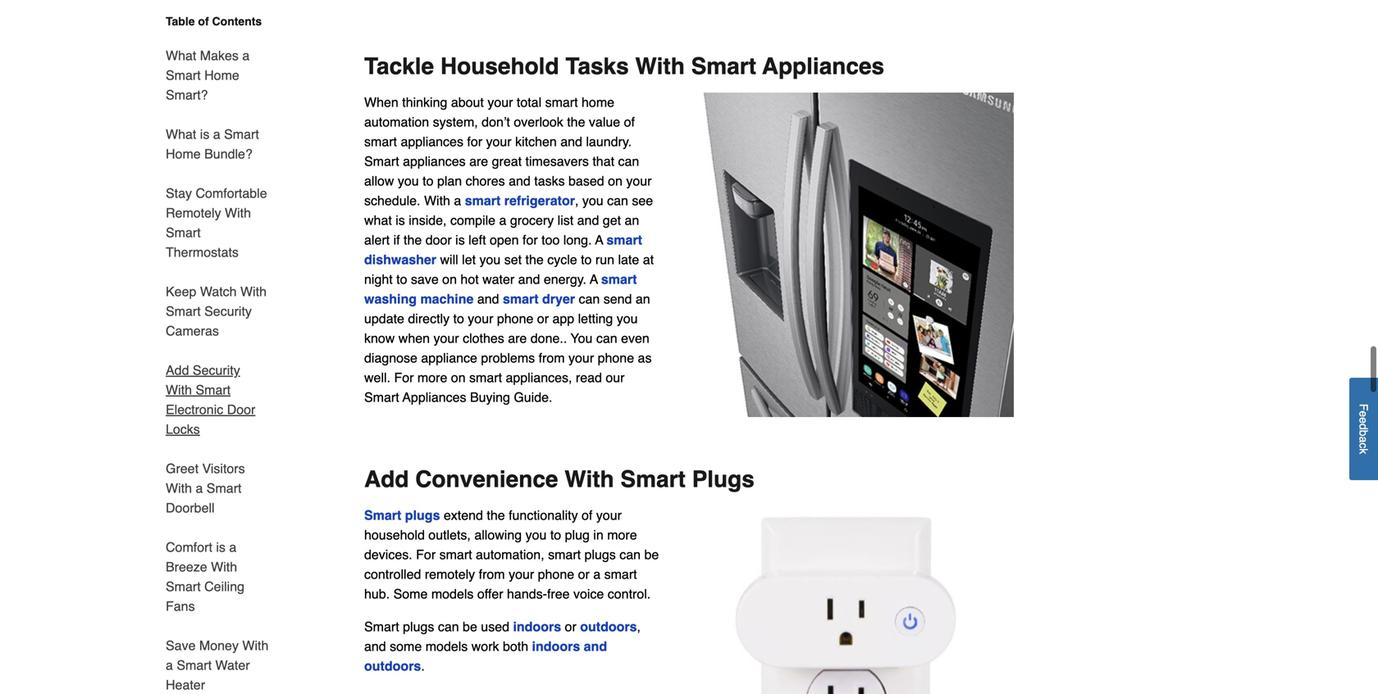 Task type: locate. For each thing, give the bounding box(es) containing it.
of up the plug
[[582, 508, 593, 523]]

1 vertical spatial indoors
[[532, 639, 580, 654]]

overlook
[[514, 114, 563, 130]]

0 horizontal spatial outdoors
[[364, 659, 421, 674]]

run
[[595, 252, 614, 267]]

our
[[606, 370, 625, 386]]

at
[[643, 252, 654, 267]]

0 horizontal spatial add
[[166, 363, 189, 378]]

1 vertical spatial models
[[426, 639, 468, 654]]

outdoors inside indoors and outdoors
[[364, 659, 421, 674]]

with inside comfort is a breeze with smart ceiling fans
[[211, 560, 237, 575]]

in
[[593, 528, 604, 543]]

on inside "when thinking about your total smart home automation system, don't overlook the value of smart appliances for your kitchen and laundry. smart appliances are great timesavers that can allow you to plan chores and tasks based on your schedule. with a"
[[608, 173, 623, 189]]

an right 'send'
[[636, 292, 650, 307]]

an
[[625, 213, 639, 228], [636, 292, 650, 307]]

comfort is a breeze with smart ceiling fans
[[166, 540, 244, 614]]

2 horizontal spatial of
[[624, 114, 635, 130]]

with inside greet visitors with a smart doorbell
[[166, 481, 192, 496]]

a right makes
[[242, 48, 250, 63]]

0 vertical spatial for
[[394, 370, 414, 386]]

0 vertical spatial models
[[431, 587, 474, 602]]

1 vertical spatial outdoors
[[364, 659, 421, 674]]

smart inside add security with smart electronic door locks
[[196, 383, 231, 398]]

outdoors
[[580, 620, 637, 635], [364, 659, 421, 674]]

can up the control.
[[620, 547, 641, 563]]

on down the that
[[608, 173, 623, 189]]

functionality
[[509, 508, 578, 523]]

models inside the extend the functionality of your household outlets, allowing you to plug in more devices. for smart automation, smart plugs can be controlled remotely from your phone or a smart hub. some models offer hands-free voice control.
[[431, 587, 474, 602]]

, down the control.
[[637, 620, 641, 635]]

keep
[[166, 284, 196, 299]]

1 vertical spatial plugs
[[584, 547, 616, 563]]

1 vertical spatial add
[[364, 467, 409, 493]]

water
[[215, 658, 250, 673]]

e up d
[[1357, 411, 1370, 418]]

smart inside the can send an update directly to your phone or app letting you know when your clothes are done.. you can even diagnose appliance problems from your phone as well. for more on smart appliances, read our smart appliances buying guide.
[[364, 390, 399, 405]]

1 horizontal spatial more
[[607, 528, 637, 543]]

with inside the save money with a smart water heater
[[242, 639, 269, 654]]

1 horizontal spatial add
[[364, 467, 409, 493]]

or
[[537, 311, 549, 326], [578, 567, 590, 582], [565, 620, 576, 635]]

be inside the extend the functionality of your household outlets, allowing you to plug in more devices. for smart automation, smart plugs can be controlled remotely from your phone or a smart hub. some models offer hands-free voice control.
[[644, 547, 659, 563]]

what is a smart home bundle? link
[[166, 115, 269, 174]]

f
[[1357, 404, 1370, 411]]

are inside the can send an update directly to your phone or app letting you know when your clothes are done.. you can even diagnose appliance problems from your phone as well. for more on smart appliances, read our smart appliances buying guide.
[[508, 331, 527, 346]]

let
[[462, 252, 476, 267]]

the inside the extend the functionality of your household outlets, allowing you to plug in more devices. for smart automation, smart plugs can be controlled remotely from your phone or a smart hub. some models offer hands-free voice control.
[[487, 508, 505, 523]]

is inside comfort is a breeze with smart ceiling fans
[[216, 540, 226, 555]]

and up long.
[[577, 213, 599, 228]]

you inside the can send an update directly to your phone or app letting you know when your clothes are done.. you can even diagnose appliance problems from your phone as well. for more on smart appliances, read our smart appliances buying guide.
[[617, 311, 638, 326]]

the right set
[[525, 252, 544, 267]]

a inside , you can see what is inside, compile a grocery list and get an alert if the door is left open for too long. a
[[595, 233, 603, 248]]

1 vertical spatial for
[[523, 233, 538, 248]]

1 vertical spatial an
[[636, 292, 650, 307]]

extend the functionality of your household outlets, allowing you to plug in more devices. for smart automation, smart plugs can be controlled remotely from your phone or a smart hub. some models offer hands-free voice control.
[[364, 508, 659, 602]]

1 vertical spatial security
[[193, 363, 240, 378]]

what for what makes a smart home smart?
[[166, 48, 196, 63]]

0 horizontal spatial from
[[479, 567, 505, 582]]

and inside , and some models work both
[[364, 639, 386, 654]]

1 horizontal spatial are
[[508, 331, 527, 346]]

outdoors down some
[[364, 659, 421, 674]]

what for what is a smart home bundle?
[[166, 127, 196, 142]]

0 horizontal spatial for
[[467, 134, 482, 149]]

0 vertical spatial what
[[166, 48, 196, 63]]

1 horizontal spatial appliances
[[762, 53, 884, 80]]

for inside , you can see what is inside, compile a grocery list and get an alert if the door is left open for too long. a
[[523, 233, 538, 248]]

0 horizontal spatial of
[[198, 15, 209, 28]]

indoors up both
[[513, 620, 561, 635]]

1 vertical spatial for
[[416, 547, 436, 563]]

to
[[423, 173, 434, 189], [581, 252, 592, 267], [396, 272, 407, 287], [453, 311, 464, 326], [550, 528, 561, 543]]

home down makes
[[204, 68, 239, 83]]

diagnose
[[364, 351, 417, 366]]

for down system,
[[467, 134, 482, 149]]

long.
[[563, 233, 592, 248]]

what makes a smart home smart? link
[[166, 36, 269, 115]]

your up appliance on the bottom
[[434, 331, 459, 346]]

0 vertical spatial be
[[644, 547, 659, 563]]

the inside , you can see what is inside, compile a grocery list and get an alert if the door is left open for too long. a
[[404, 233, 422, 248]]

on inside the can send an update directly to your phone or app letting you know when your clothes are done.. you can even diagnose appliance problems from your phone as well. for more on smart appliances, read our smart appliances buying guide.
[[451, 370, 466, 386]]

1 vertical spatial be
[[463, 620, 477, 635]]

0 vertical spatial indoors
[[513, 620, 561, 635]]

is left left
[[455, 233, 465, 248]]

or down smart dryer link
[[537, 311, 549, 326]]

greet
[[166, 461, 199, 477]]

smart inside stay comfortable remotely with smart thermostats
[[166, 225, 201, 240]]

smart plugs
[[364, 508, 440, 523]]

0 vertical spatial from
[[539, 351, 565, 366]]

2 vertical spatial of
[[582, 508, 593, 523]]

what down smart?
[[166, 127, 196, 142]]

with
[[635, 53, 685, 80], [424, 193, 450, 208], [225, 205, 251, 221], [240, 284, 267, 299], [166, 383, 192, 398], [565, 467, 614, 493], [166, 481, 192, 496], [211, 560, 237, 575], [242, 639, 269, 654]]

can up get at the left of page
[[607, 193, 628, 208]]

indoors inside indoors and outdoors
[[532, 639, 580, 654]]

0 vertical spatial on
[[608, 173, 623, 189]]

smart up the control.
[[604, 567, 637, 582]]

smart up buying
[[469, 370, 502, 386]]

allow
[[364, 173, 394, 189]]

1 vertical spatial what
[[166, 127, 196, 142]]

1 horizontal spatial home
[[204, 68, 239, 83]]

0 vertical spatial security
[[204, 304, 252, 319]]

great
[[492, 154, 522, 169]]

f e e d b a c k
[[1357, 404, 1370, 455]]

and up timesavers at the left
[[560, 134, 582, 149]]

indoors
[[513, 620, 561, 635], [532, 639, 580, 654]]

smart inside the save money with a smart water heater
[[177, 658, 212, 673]]

a samsung family hub smart refrigerator. image
[[689, 93, 1014, 418]]

0 vertical spatial of
[[198, 15, 209, 28]]

0 vertical spatial outdoors
[[580, 620, 637, 635]]

add up "smart plugs" link
[[364, 467, 409, 493]]

1 vertical spatial more
[[607, 528, 637, 543]]

1 e from the top
[[1357, 411, 1370, 418]]

door
[[425, 233, 452, 248]]

of inside "when thinking about your total smart home automation system, don't overlook the value of smart appliances for your kitchen and laundry. smart appliances are great timesavers that can allow you to plan chores and tasks based on your schedule. with a"
[[624, 114, 635, 130]]

watch
[[200, 284, 237, 299]]

set
[[504, 252, 522, 267]]

a up voice
[[593, 567, 601, 582]]

0 vertical spatial add
[[166, 363, 189, 378]]

0 horizontal spatial home
[[166, 146, 201, 162]]

2 vertical spatial plugs
[[403, 620, 434, 635]]

and left some
[[364, 639, 386, 654]]

stay comfortable remotely with smart thermostats
[[166, 186, 267, 260]]

phone inside the extend the functionality of your household outlets, allowing you to plug in more devices. for smart automation, smart plugs can be controlled remotely from your phone or a smart hub. some models offer hands-free voice control.
[[538, 567, 574, 582]]

smart inside smart dishwasher
[[606, 233, 642, 248]]

home
[[582, 95, 614, 110]]

devices.
[[364, 547, 412, 563]]

extend
[[444, 508, 483, 523]]

2 horizontal spatial phone
[[598, 351, 634, 366]]

heater
[[166, 678, 205, 693]]

a down save
[[166, 658, 173, 673]]

for inside the can send an update directly to your phone or app letting you know when your clothes are done.. you can even diagnose appliance problems from your phone as well. for more on smart appliances, read our smart appliances buying guide.
[[394, 370, 414, 386]]

add for add security with smart electronic door locks
[[166, 363, 189, 378]]

1 what from the top
[[166, 48, 196, 63]]

2 vertical spatial on
[[451, 370, 466, 386]]

hub.
[[364, 587, 390, 602]]

app
[[552, 311, 574, 326]]

are up chores
[[469, 154, 488, 169]]

phone
[[497, 311, 533, 326], [598, 351, 634, 366], [538, 567, 574, 582]]

plugs for smart plugs
[[405, 508, 440, 523]]

the inside 'will let you set the cycle to run late at night to save on hot water and energy. a'
[[525, 252, 544, 267]]

guide.
[[514, 390, 552, 405]]

smart up late
[[606, 233, 642, 248]]

smart inside comfort is a breeze with smart ceiling fans
[[166, 580, 201, 595]]

1 horizontal spatial or
[[565, 620, 576, 635]]

be up the control.
[[644, 547, 659, 563]]

smart down the plug
[[548, 547, 581, 563]]

or right indoors link
[[565, 620, 576, 635]]

you right let on the top of page
[[479, 252, 501, 267]]

outdoors down voice
[[580, 620, 637, 635]]

can inside the extend the functionality of your household outlets, allowing you to plug in more devices. for smart automation, smart plugs can be controlled remotely from your phone or a smart hub. some models offer hands-free voice control.
[[620, 547, 641, 563]]

will
[[440, 252, 458, 267]]

0 horizontal spatial phone
[[497, 311, 533, 326]]

appliances inside the can send an update directly to your phone or app letting you know when your clothes are done.. you can even diagnose appliance problems from your phone as well. for more on smart appliances, read our smart appliances buying guide.
[[403, 390, 466, 405]]

money
[[199, 639, 239, 654]]

add inside add security with smart electronic door locks
[[166, 363, 189, 378]]

and inside indoors and outdoors
[[584, 639, 607, 654]]

1 vertical spatial from
[[479, 567, 505, 582]]

from down done..
[[539, 351, 565, 366]]

1 vertical spatial home
[[166, 146, 201, 162]]

0 vertical spatial for
[[467, 134, 482, 149]]

phone up free
[[538, 567, 574, 582]]

a inside "when thinking about your total smart home automation system, don't overlook the value of smart appliances for your kitchen and laundry. smart appliances are great timesavers that can allow you to plan chores and tasks based on your schedule. with a"
[[454, 193, 461, 208]]

appliance
[[421, 351, 477, 366]]

you inside , you can see what is inside, compile a grocery list and get an alert if the door is left open for too long. a
[[582, 193, 603, 208]]

1 horizontal spatial for
[[523, 233, 538, 248]]

1 vertical spatial or
[[578, 567, 590, 582]]

alert
[[364, 233, 390, 248]]

be
[[644, 547, 659, 563], [463, 620, 477, 635]]

0 vertical spatial plugs
[[405, 508, 440, 523]]

1 vertical spatial on
[[442, 272, 457, 287]]

with up water
[[242, 639, 269, 654]]

security down the watch
[[204, 304, 252, 319]]

indoors and outdoors
[[364, 639, 607, 674]]

the left value
[[567, 114, 585, 130]]

from
[[539, 351, 565, 366], [479, 567, 505, 582]]

from inside the can send an update directly to your phone or app letting you know when your clothes are done.. you can even diagnose appliance problems from your phone as well. for more on smart appliances, read our smart appliances buying guide.
[[539, 351, 565, 366]]

0 vertical spatial a
[[595, 233, 603, 248]]

remotely
[[425, 567, 475, 582]]

tackle household tasks with smart appliances
[[364, 53, 884, 80]]

a inside greet visitors with a smart doorbell
[[196, 481, 203, 496]]

0 vertical spatial or
[[537, 311, 549, 326]]

smart?
[[166, 87, 208, 103]]

water
[[482, 272, 515, 287]]

home inside what makes a smart home smart?
[[204, 68, 239, 83]]

smart dishwasher link
[[364, 233, 642, 267]]

are up problems
[[508, 331, 527, 346]]

well.
[[364, 370, 390, 386]]

appliances
[[401, 134, 463, 149], [403, 154, 466, 169]]

on inside 'will let you set the cycle to run late at night to save on hot water and energy. a'
[[442, 272, 457, 287]]

a up the open
[[499, 213, 506, 228]]

a up doorbell
[[196, 481, 203, 496]]

smart dryer link
[[503, 292, 575, 307]]

, inside , you can see what is inside, compile a grocery list and get an alert if the door is left open for too long. a
[[575, 193, 579, 208]]

is up if
[[396, 213, 405, 228]]

1 vertical spatial ,
[[637, 620, 641, 635]]

1 horizontal spatial for
[[416, 547, 436, 563]]

you inside the extend the functionality of your household outlets, allowing you to plug in more devices. for smart automation, smart plugs can be controlled remotely from your phone or a smart hub. some models offer hands-free voice control.
[[525, 528, 547, 543]]

save money with a smart water heater
[[166, 639, 269, 693]]

0 horizontal spatial or
[[537, 311, 549, 326]]

1 horizontal spatial from
[[539, 351, 565, 366]]

convenience
[[415, 467, 558, 493]]

0 horizontal spatial are
[[469, 154, 488, 169]]

of right value
[[624, 114, 635, 130]]

2 vertical spatial phone
[[538, 567, 574, 582]]

1 vertical spatial a
[[590, 272, 598, 287]]

phone down and smart dryer
[[497, 311, 533, 326]]

doorbell
[[166, 501, 215, 516]]

and down outdoors link
[[584, 639, 607, 654]]

on down will
[[442, 272, 457, 287]]

a inside the save money with a smart water heater
[[166, 658, 173, 673]]

2 what from the top
[[166, 127, 196, 142]]

and up 'smart refrigerator'
[[509, 173, 531, 189]]

what inside what makes a smart home smart?
[[166, 48, 196, 63]]

0 vertical spatial more
[[417, 370, 447, 386]]

plug
[[565, 528, 590, 543]]

smart plugs can be used indoors or outdoors
[[364, 620, 637, 635]]

on down appliance on the bottom
[[451, 370, 466, 386]]

security up electronic in the left of the page
[[193, 363, 240, 378]]

0 horizontal spatial appliances
[[403, 390, 466, 405]]

the right if
[[404, 233, 422, 248]]

.
[[421, 659, 425, 674]]

phone up our on the left of the page
[[598, 351, 634, 366]]

or up voice
[[578, 567, 590, 582]]

appliances up plan
[[403, 154, 466, 169]]

2 horizontal spatial or
[[578, 567, 590, 582]]

plugs for smart plugs can be used indoors or outdoors
[[403, 620, 434, 635]]

your down don't
[[486, 134, 512, 149]]

appliances
[[762, 53, 884, 80], [403, 390, 466, 405]]

0 vertical spatial home
[[204, 68, 239, 83]]

models left work
[[426, 639, 468, 654]]

a inside what is a smart home bundle?
[[213, 127, 220, 142]]

, for , and some models work both
[[637, 620, 641, 635]]

what down the table
[[166, 48, 196, 63]]

to inside the extend the functionality of your household outlets, allowing you to plug in more devices. for smart automation, smart plugs can be controlled remotely from your phone or a smart hub. some models offer hands-free voice control.
[[550, 528, 561, 543]]

1 horizontal spatial of
[[582, 508, 593, 523]]

1 horizontal spatial be
[[644, 547, 659, 563]]

you up 'even'
[[617, 311, 638, 326]]

plugs up outlets,
[[405, 508, 440, 523]]

you
[[398, 173, 419, 189], [582, 193, 603, 208], [479, 252, 501, 267], [617, 311, 638, 326], [525, 528, 547, 543]]

and smart dryer
[[474, 292, 575, 307]]

is inside what is a smart home bundle?
[[200, 127, 209, 142]]

1 vertical spatial of
[[624, 114, 635, 130]]

indoors down indoors link
[[532, 639, 580, 654]]

0 vertical spatial phone
[[497, 311, 533, 326]]

with up electronic in the left of the page
[[166, 383, 192, 398]]

night
[[364, 272, 393, 287]]

can
[[618, 154, 639, 169], [607, 193, 628, 208], [579, 292, 600, 307], [596, 331, 617, 346], [620, 547, 641, 563], [438, 620, 459, 635]]

breeze
[[166, 560, 207, 575]]

1 horizontal spatial ,
[[637, 620, 641, 635]]

an inside , you can see what is inside, compile a grocery list and get an alert if the door is left open for too long. a
[[625, 213, 639, 228]]

, inside , and some models work both
[[637, 620, 641, 635]]

plugs down in
[[584, 547, 616, 563]]

smart up 'send'
[[601, 272, 637, 287]]

appliances,
[[506, 370, 572, 386]]

smart refrigerator
[[465, 193, 575, 208]]

a down plan
[[454, 193, 461, 208]]

for down grocery
[[523, 233, 538, 248]]

makes
[[200, 48, 239, 63]]

to left run
[[581, 252, 592, 267]]

indoors and outdoors link
[[364, 639, 607, 674]]

with right tasks
[[635, 53, 685, 80]]

tasks
[[565, 53, 629, 80]]

a down run
[[590, 272, 598, 287]]

0 vertical spatial are
[[469, 154, 488, 169]]

save money with a smart water heater link
[[166, 627, 269, 695]]

home up "stay"
[[166, 146, 201, 162]]

be up work
[[463, 620, 477, 635]]

a up the ceiling in the left of the page
[[229, 540, 236, 555]]

update
[[364, 311, 404, 326]]

add down cameras
[[166, 363, 189, 378]]

0 vertical spatial ,
[[575, 193, 579, 208]]

with inside add security with smart electronic door locks
[[166, 383, 192, 398]]

can right the that
[[618, 154, 639, 169]]

what inside what is a smart home bundle?
[[166, 127, 196, 142]]

0 horizontal spatial for
[[394, 370, 414, 386]]

a up k
[[1357, 437, 1370, 443]]

with right the watch
[[240, 284, 267, 299]]

0 horizontal spatial more
[[417, 370, 447, 386]]

your up the clothes at the top
[[468, 311, 493, 326]]

1 horizontal spatial phone
[[538, 567, 574, 582]]

home inside what is a smart home bundle?
[[166, 146, 201, 162]]

the inside "when thinking about your total smart home automation system, don't overlook the value of smart appliances for your kitchen and laundry. smart appliances are great timesavers that can allow you to plan chores and tasks based on your schedule. with a"
[[567, 114, 585, 130]]

from up offer
[[479, 567, 505, 582]]

more right in
[[607, 528, 637, 543]]

stay
[[166, 186, 192, 201]]

to left the plug
[[550, 528, 561, 543]]

plugs up some
[[403, 620, 434, 635]]

smart inside "when thinking about your total smart home automation system, don't overlook the value of smart appliances for your kitchen and laundry. smart appliances are great timesavers that can allow you to plan chores and tasks based on your schedule. with a"
[[364, 154, 399, 169]]

the up allowing
[[487, 508, 505, 523]]

can inside "when thinking about your total smart home automation system, don't overlook the value of smart appliances for your kitchen and laundry. smart appliances are great timesavers that can allow you to plan chores and tasks based on your schedule. with a"
[[618, 154, 639, 169]]

more inside the extend the functionality of your household outlets, allowing you to plug in more devices. for smart automation, smart plugs can be controlled remotely from your phone or a smart hub. some models offer hands-free voice control.
[[607, 528, 637, 543]]

you down based
[[582, 193, 603, 208]]

to inside "when thinking about your total smart home automation system, don't overlook the value of smart appliances for your kitchen and laundry. smart appliances are great timesavers that can allow you to plan chores and tasks based on your schedule. with a"
[[423, 173, 434, 189]]

an right get at the left of page
[[625, 213, 639, 228]]

a up bundle?
[[213, 127, 220, 142]]

0 vertical spatial an
[[625, 213, 639, 228]]

your up in
[[596, 508, 622, 523]]

1 vertical spatial appliances
[[403, 390, 466, 405]]

of inside the extend the functionality of your household outlets, allowing you to plug in more devices. for smart automation, smart plugs can be controlled remotely from your phone or a smart hub. some models offer hands-free voice control.
[[582, 508, 593, 523]]

models down remotely
[[431, 587, 474, 602]]

visitors
[[202, 461, 245, 477]]

that
[[593, 154, 614, 169]]

1 vertical spatial are
[[508, 331, 527, 346]]

smart inside smart washing machine
[[601, 272, 637, 287]]

list
[[558, 213, 574, 228]]

and up and smart dryer
[[518, 272, 540, 287]]

smart
[[545, 95, 578, 110], [364, 134, 397, 149], [465, 193, 501, 208], [606, 233, 642, 248], [601, 272, 637, 287], [503, 292, 539, 307], [469, 370, 502, 386], [439, 547, 472, 563], [548, 547, 581, 563], [604, 567, 637, 582]]

and inside 'will let you set the cycle to run late at night to save on hot water and energy. a'
[[518, 272, 540, 287]]

keep watch with smart security cameras link
[[166, 272, 269, 351]]

0 horizontal spatial ,
[[575, 193, 579, 208]]

can inside , you can see what is inside, compile a grocery list and get an alert if the door is left open for too long. a
[[607, 193, 628, 208]]

e up b
[[1357, 418, 1370, 424]]

is right comfort
[[216, 540, 226, 555]]



Task type: vqa. For each thing, say whether or not it's contained in the screenshot.
Area
no



Task type: describe. For each thing, give the bounding box(es) containing it.
ceiling
[[204, 580, 244, 595]]

household
[[440, 53, 559, 80]]

1 vertical spatial appliances
[[403, 154, 466, 169]]

or inside the can send an update directly to your phone or app letting you know when your clothes are done.. you can even diagnose appliance problems from your phone as well. for more on smart appliances, read our smart appliances buying guide.
[[537, 311, 549, 326]]

a inside what makes a smart home smart?
[[242, 48, 250, 63]]

plugs inside the extend the functionality of your household outlets, allowing you to plug in more devices. for smart automation, smart plugs can be controlled remotely from your phone or a smart hub. some models offer hands-free voice control.
[[584, 547, 616, 563]]

when
[[399, 331, 430, 346]]

security inside "keep watch with smart security cameras"
[[204, 304, 252, 319]]

can up letting
[[579, 292, 600, 307]]

chores
[[466, 173, 505, 189]]

indoors link
[[513, 620, 561, 635]]

fans
[[166, 599, 195, 614]]

energy.
[[544, 272, 587, 287]]

with up in
[[565, 467, 614, 493]]

clothes
[[463, 331, 504, 346]]

when
[[364, 95, 399, 110]]

read
[[576, 370, 602, 386]]

with inside "keep watch with smart security cameras"
[[240, 284, 267, 299]]

smart inside greet visitors with a smart doorbell
[[207, 481, 242, 496]]

what is a smart home bundle?
[[166, 127, 259, 162]]

as
[[638, 351, 652, 366]]

home for bundle?
[[166, 146, 201, 162]]

an inside the can send an update directly to your phone or app letting you know when your clothes are done.. you can even diagnose appliance problems from your phone as well. for more on smart appliances, read our smart appliances buying guide.
[[636, 292, 650, 307]]

smart down chores
[[465, 193, 501, 208]]

k
[[1357, 449, 1370, 455]]

cameras
[[166, 324, 219, 339]]

stay comfortable remotely with smart thermostats link
[[166, 174, 269, 272]]

if
[[393, 233, 400, 248]]

what
[[364, 213, 392, 228]]

based
[[569, 173, 604, 189]]

system,
[[433, 114, 478, 130]]

0 horizontal spatial be
[[463, 620, 477, 635]]

washing
[[364, 292, 417, 307]]

timesavers
[[525, 154, 589, 169]]

you inside "when thinking about your total smart home automation system, don't overlook the value of smart appliances for your kitchen and laundry. smart appliances are great timesavers that can allow you to plan chores and tasks based on your schedule. with a"
[[398, 173, 419, 189]]

a inside button
[[1357, 437, 1370, 443]]

machine
[[420, 292, 474, 307]]

hands-
[[507, 587, 547, 602]]

can down letting
[[596, 331, 617, 346]]

remotely
[[166, 205, 221, 221]]

bundle?
[[204, 146, 253, 162]]

d
[[1357, 424, 1370, 431]]

smart down the water
[[503, 292, 539, 307]]

smart refrigerator link
[[465, 193, 575, 208]]

, for , you can see what is inside, compile a grocery list and get an alert if the door is left open for too long. a
[[575, 193, 579, 208]]

and down the water
[[477, 292, 499, 307]]

smart up overlook
[[545, 95, 578, 110]]

a white smart plug plugged into a white outlet. image
[[689, 506, 1014, 695]]

0 vertical spatial appliances
[[762, 53, 884, 80]]

and inside , you can see what is inside, compile a grocery list and get an alert if the door is left open for too long. a
[[577, 213, 599, 228]]

f e e d b a c k button
[[1349, 378, 1378, 481]]

grocery
[[510, 213, 554, 228]]

both
[[503, 639, 528, 654]]

smart down automation
[[364, 134, 397, 149]]

know
[[364, 331, 395, 346]]

will let you set the cycle to run late at night to save on hot water and energy. a
[[364, 252, 654, 287]]

hot
[[461, 272, 479, 287]]

a inside , you can see what is inside, compile a grocery list and get an alert if the door is left open for too long. a
[[499, 213, 506, 228]]

compile
[[450, 213, 496, 228]]

2 vertical spatial or
[[565, 620, 576, 635]]

free
[[547, 587, 570, 602]]

thinking
[[402, 95, 447, 110]]

, and some models work both
[[364, 620, 641, 654]]

2 e from the top
[[1357, 418, 1370, 424]]

locks
[[166, 422, 200, 437]]

smart inside "keep watch with smart security cameras"
[[166, 304, 201, 319]]

smart plugs link
[[364, 508, 440, 523]]

control.
[[608, 587, 651, 602]]

smart inside what makes a smart home smart?
[[166, 68, 201, 83]]

for inside the extend the functionality of your household outlets, allowing you to plug in more devices. for smart automation, smart plugs can be controlled remotely from your phone or a smart hub. some models offer hands-free voice control.
[[416, 547, 436, 563]]

table of contents element
[[146, 13, 269, 695]]

smart dishwasher
[[364, 233, 642, 267]]

plugs
[[692, 467, 755, 493]]

thermostats
[[166, 245, 239, 260]]

a inside 'will let you set the cycle to run late at night to save on hot water and energy. a'
[[590, 272, 598, 287]]

1 vertical spatial phone
[[598, 351, 634, 366]]

are inside "when thinking about your total smart home automation system, don't overlook the value of smart appliances for your kitchen and laundry. smart appliances are great timesavers that can allow you to plan chores and tasks based on your schedule. with a"
[[469, 154, 488, 169]]

with inside "when thinking about your total smart home automation system, don't overlook the value of smart appliances for your kitchen and laundry. smart appliances are great timesavers that can allow you to plan chores and tasks based on your schedule. with a"
[[424, 193, 450, 208]]

your up don't
[[488, 95, 513, 110]]

your up the see
[[626, 173, 652, 189]]

offer
[[477, 587, 503, 602]]

from inside the extend the functionality of your household outlets, allowing you to plug in more devices. for smart automation, smart plugs can be controlled remotely from your phone or a smart hub. some models offer hands-free voice control.
[[479, 567, 505, 582]]

about
[[451, 95, 484, 110]]

to inside the can send an update directly to your phone or app letting you know when your clothes are done.. you can even diagnose appliance problems from your phone as well. for more on smart appliances, read our smart appliances buying guide.
[[453, 311, 464, 326]]

models inside , and some models work both
[[426, 639, 468, 654]]

home for smart?
[[204, 68, 239, 83]]

allowing
[[474, 528, 522, 543]]

your up hands-
[[509, 567, 534, 582]]

smart inside what is a smart home bundle?
[[224, 127, 259, 142]]

table of contents
[[166, 15, 262, 28]]

with inside stay comfortable remotely with smart thermostats
[[225, 205, 251, 221]]

letting
[[578, 311, 613, 326]]

to down the dishwasher
[[396, 272, 407, 287]]

late
[[618, 252, 639, 267]]

smart washing machine link
[[364, 272, 637, 307]]

more inside the can send an update directly to your phone or app letting you know when your clothes are done.. you can even diagnose appliance problems from your phone as well. for more on smart appliances, read our smart appliances buying guide.
[[417, 370, 447, 386]]

add for add convenience with smart plugs
[[364, 467, 409, 493]]

dryer
[[542, 292, 575, 307]]

dishwasher
[[364, 252, 436, 267]]

you inside 'will let you set the cycle to run late at night to save on hot water and energy. a'
[[479, 252, 501, 267]]

directly
[[408, 311, 450, 326]]

1 horizontal spatial outdoors
[[580, 620, 637, 635]]

buying
[[470, 390, 510, 405]]

tackle
[[364, 53, 434, 80]]

cycle
[[547, 252, 577, 267]]

send
[[603, 292, 632, 307]]

a inside comfort is a breeze with smart ceiling fans
[[229, 540, 236, 555]]

smart up remotely
[[439, 547, 472, 563]]

add convenience with smart plugs
[[364, 467, 755, 493]]

or inside the extend the functionality of your household outlets, allowing you to plug in more devices. for smart automation, smart plugs can be controlled remotely from your phone or a smart hub. some models offer hands-free voice control.
[[578, 567, 590, 582]]

schedule.
[[364, 193, 420, 208]]

outdoors link
[[580, 620, 637, 635]]

security inside add security with smart electronic door locks
[[193, 363, 240, 378]]

0 vertical spatial appliances
[[401, 134, 463, 149]]

automation
[[364, 114, 429, 130]]

your down you
[[569, 351, 594, 366]]

laundry.
[[586, 134, 632, 149]]

smart inside the can send an update directly to your phone or app letting you know when your clothes are done.. you can even diagnose appliance problems from your phone as well. for more on smart appliances, read our smart appliances buying guide.
[[469, 370, 502, 386]]

total
[[517, 95, 542, 110]]

greet visitors with a smart doorbell
[[166, 461, 245, 516]]

a inside the extend the functionality of your household outlets, allowing you to plug in more devices. for smart automation, smart plugs can be controlled remotely from your phone or a smart hub. some models offer hands-free voice control.
[[593, 567, 601, 582]]

comfortable
[[196, 186, 267, 201]]

can left the used
[[438, 620, 459, 635]]

for inside "when thinking about your total smart home automation system, don't overlook the value of smart appliances for your kitchen and laundry. smart appliances are great timesavers that can allow you to plan chores and tasks based on your schedule. with a"
[[467, 134, 482, 149]]

even
[[621, 331, 650, 346]]

controlled
[[364, 567, 421, 582]]

door
[[227, 402, 255, 418]]

add security with smart electronic door locks link
[[166, 351, 269, 450]]



